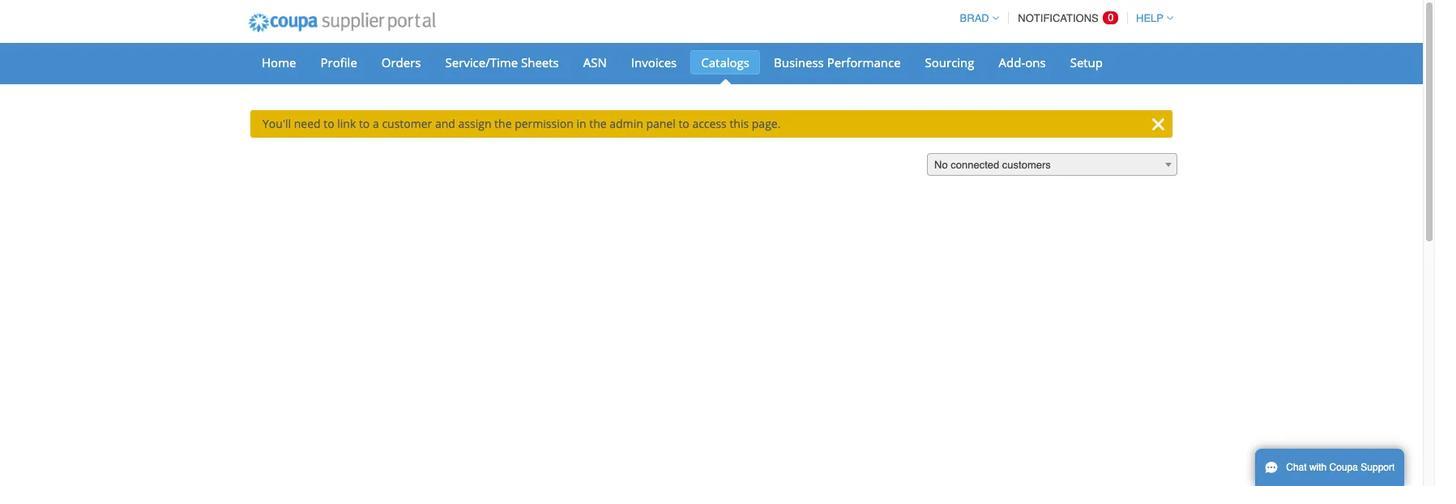 Task type: locate. For each thing, give the bounding box(es) containing it.
service/time
[[446, 54, 518, 71]]

to left link
[[324, 116, 335, 131]]

1 horizontal spatial to
[[359, 116, 370, 131]]

sourcing
[[926, 54, 975, 71]]

service/time sheets link
[[435, 50, 570, 75]]

this
[[730, 116, 749, 131]]

help
[[1137, 12, 1164, 24]]

chat with coupa support button
[[1256, 449, 1405, 486]]

chat with coupa support
[[1287, 462, 1396, 473]]

the right assign on the top of the page
[[495, 116, 512, 131]]

the
[[495, 116, 512, 131], [590, 116, 607, 131]]

catalogs
[[702, 54, 750, 71]]

brad
[[960, 12, 990, 24]]

to
[[324, 116, 335, 131], [359, 116, 370, 131], [679, 116, 690, 131]]

with
[[1310, 462, 1327, 473]]

2 horizontal spatial to
[[679, 116, 690, 131]]

page.
[[752, 116, 781, 131]]

home link
[[251, 50, 307, 75]]

1 to from the left
[[324, 116, 335, 131]]

setup
[[1071, 54, 1103, 71]]

setup link
[[1060, 50, 1114, 75]]

performance
[[828, 54, 901, 71]]

coupa
[[1330, 462, 1359, 473]]

to right panel
[[679, 116, 690, 131]]

admin
[[610, 116, 644, 131]]

you'll need to link to a customer and assign the permission in the admin panel to access this page.
[[263, 116, 781, 131]]

invoices link
[[621, 50, 688, 75]]

panel
[[647, 116, 676, 131]]

catalogs link
[[691, 50, 760, 75]]

navigation
[[953, 2, 1174, 34]]

need
[[294, 116, 321, 131]]

sourcing link
[[915, 50, 986, 75]]

3 to from the left
[[679, 116, 690, 131]]

0 horizontal spatial the
[[495, 116, 512, 131]]

0
[[1109, 11, 1114, 24]]

invoices
[[631, 54, 677, 71]]

business performance link
[[764, 50, 912, 75]]

orders
[[382, 54, 421, 71]]

0 horizontal spatial to
[[324, 116, 335, 131]]

asn link
[[573, 50, 618, 75]]

2 to from the left
[[359, 116, 370, 131]]

add-
[[999, 54, 1026, 71]]

asn
[[584, 54, 607, 71]]

to left the a
[[359, 116, 370, 131]]

support
[[1362, 462, 1396, 473]]

the right in
[[590, 116, 607, 131]]

1 horizontal spatial the
[[590, 116, 607, 131]]



Task type: vqa. For each thing, say whether or not it's contained in the screenshot.
Links
no



Task type: describe. For each thing, give the bounding box(es) containing it.
add-ons
[[999, 54, 1046, 71]]

home
[[262, 54, 296, 71]]

ons
[[1026, 54, 1046, 71]]

in
[[577, 116, 587, 131]]

chat
[[1287, 462, 1307, 473]]

business
[[774, 54, 824, 71]]

navigation containing notifications 0
[[953, 2, 1174, 34]]

profile link
[[310, 50, 368, 75]]

2 the from the left
[[590, 116, 607, 131]]

sheets
[[521, 54, 559, 71]]

assign
[[459, 116, 492, 131]]

you'll
[[263, 116, 291, 131]]

coupa supplier portal image
[[238, 2, 446, 43]]

access
[[693, 116, 727, 131]]

service/time sheets
[[446, 54, 559, 71]]

1 the from the left
[[495, 116, 512, 131]]

permission
[[515, 116, 574, 131]]

business performance
[[774, 54, 901, 71]]

brad link
[[953, 12, 999, 24]]

link
[[337, 116, 356, 131]]

customer
[[382, 116, 432, 131]]

add-ons link
[[989, 50, 1057, 75]]

orders link
[[371, 50, 432, 75]]

and
[[435, 116, 456, 131]]

profile
[[321, 54, 357, 71]]

a
[[373, 116, 379, 131]]

notifications
[[1019, 12, 1099, 24]]

notifications 0
[[1019, 11, 1114, 24]]

help link
[[1129, 12, 1174, 24]]



